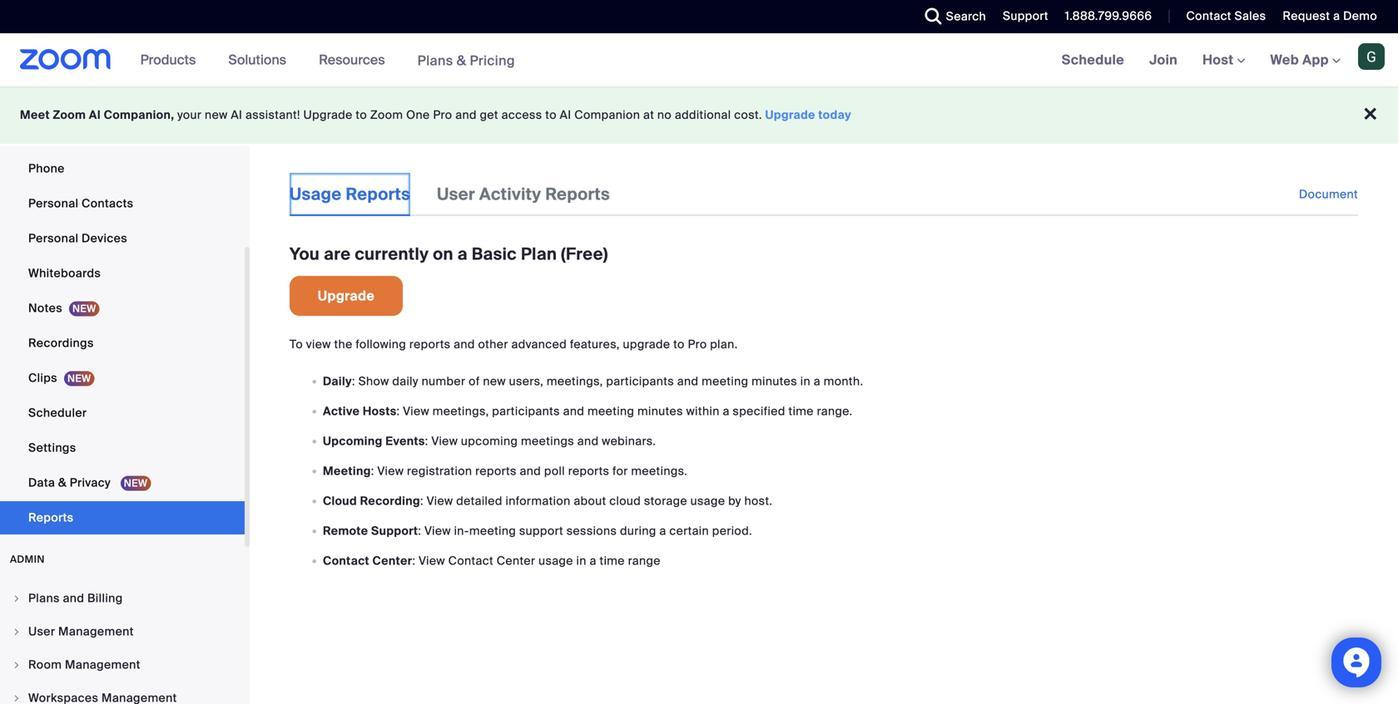 Task type: locate. For each thing, give the bounding box(es) containing it.
0 vertical spatial personal
[[28, 196, 79, 211]]

management down the billing
[[58, 625, 134, 640]]

reports up (free) on the top of page
[[545, 184, 610, 205]]

participants down "users,"
[[492, 404, 560, 419]]

1 horizontal spatial user
[[437, 184, 475, 205]]

room management
[[28, 658, 140, 673]]

plans up the meet zoom ai companion, your new ai assistant! upgrade to zoom one pro and get access to ai companion at no additional cost. upgrade today
[[417, 52, 453, 69]]

show
[[358, 374, 389, 389]]

2 center from the left
[[497, 554, 535, 569]]

0 horizontal spatial plans
[[28, 591, 60, 607]]

to
[[290, 337, 303, 352]]

: up recording
[[371, 464, 374, 479]]

and
[[455, 107, 477, 123], [454, 337, 475, 352], [677, 374, 699, 389], [563, 404, 584, 419], [577, 434, 599, 449], [520, 464, 541, 479], [63, 591, 84, 607]]

cloud
[[323, 494, 357, 509]]

1 horizontal spatial participants
[[606, 374, 674, 389]]

features,
[[570, 337, 620, 352]]

remote support : view in-meeting support sessions during a certain period.
[[323, 524, 752, 539]]

cloud
[[609, 494, 641, 509]]

app
[[1303, 51, 1329, 69]]

view left in-
[[424, 524, 451, 539]]

usage left by
[[690, 494, 725, 509]]

you are currently on a basic plan (free)
[[290, 244, 608, 265]]

user inside tabs of report home tab list
[[437, 184, 475, 205]]

& inside "product information" navigation
[[457, 52, 466, 69]]

1 horizontal spatial in
[[800, 374, 811, 389]]

1 horizontal spatial &
[[457, 52, 466, 69]]

contact sales link
[[1174, 0, 1270, 33], [1186, 8, 1266, 24]]

schedule
[[1062, 51, 1124, 69]]

plans for plans and billing
[[28, 591, 60, 607]]

management inside menu item
[[65, 658, 140, 673]]

banner
[[0, 33, 1398, 88]]

minutes left within
[[638, 404, 683, 419]]

and inside meet zoom ai companion, footer
[[455, 107, 477, 123]]

0 horizontal spatial in
[[576, 554, 587, 569]]

0 vertical spatial meetings,
[[547, 374, 603, 389]]

document
[[1299, 187, 1358, 202]]

phone
[[28, 161, 65, 176]]

1 vertical spatial meetings,
[[433, 404, 489, 419]]

right image inside user management menu item
[[12, 628, 22, 638]]

center down remote support : view in-meeting support sessions during a certain period.
[[497, 554, 535, 569]]

& left pricing
[[457, 52, 466, 69]]

devices
[[82, 231, 127, 246]]

time left range
[[600, 554, 625, 569]]

request a demo link
[[1270, 0, 1398, 33], [1283, 8, 1377, 24]]

1 horizontal spatial minutes
[[752, 374, 797, 389]]

right image inside room management menu item
[[12, 661, 22, 671]]

zoom right meet on the top left of page
[[53, 107, 86, 123]]

information
[[506, 494, 571, 509]]

upgrade inside button
[[318, 288, 375, 305]]

ai left companion,
[[89, 107, 101, 123]]

personal menu menu
[[0, 12, 245, 537]]

and left 'get'
[[455, 107, 477, 123]]

:
[[352, 374, 355, 389], [397, 404, 400, 419], [425, 434, 428, 449], [371, 464, 374, 479], [420, 494, 424, 509], [418, 524, 421, 539], [412, 554, 416, 569]]

contact left sales
[[1186, 8, 1232, 24]]

for
[[613, 464, 628, 479]]

zoom left one
[[370, 107, 403, 123]]

1 horizontal spatial contact
[[448, 554, 494, 569]]

products
[[140, 51, 196, 69]]

right image
[[12, 628, 22, 638], [12, 661, 22, 671], [12, 694, 22, 704]]

time left range. at bottom
[[789, 404, 814, 419]]

in left month.
[[800, 374, 811, 389]]

pro left plan.
[[688, 337, 707, 352]]

cost.
[[734, 107, 762, 123]]

0 vertical spatial management
[[58, 625, 134, 640]]

ai left assistant!
[[231, 107, 242, 123]]

right image for user management
[[12, 628, 22, 638]]

one
[[406, 107, 430, 123]]

1 vertical spatial time
[[600, 554, 625, 569]]

1 horizontal spatial time
[[789, 404, 814, 419]]

& right the data
[[58, 476, 67, 491]]

host button
[[1203, 51, 1246, 69]]

personal
[[28, 196, 79, 211], [28, 231, 79, 246]]

0 vertical spatial pro
[[433, 107, 452, 123]]

usage reports link
[[290, 173, 410, 216]]

personal down phone
[[28, 196, 79, 211]]

personal up whiteboards
[[28, 231, 79, 246]]

1 vertical spatial personal
[[28, 231, 79, 246]]

view for center
[[419, 554, 445, 569]]

usage down "support"
[[539, 554, 573, 569]]

view down recording
[[419, 554, 445, 569]]

center down recording
[[372, 554, 412, 569]]

participants
[[606, 374, 674, 389], [492, 404, 560, 419]]

contact center : view contact center usage in a time range
[[323, 554, 661, 569]]

meet zoom ai companion, footer
[[0, 87, 1398, 144]]

range
[[628, 554, 661, 569]]

0 horizontal spatial user
[[28, 625, 55, 640]]

tabs of report home tab list
[[290, 173, 637, 216]]

currently
[[355, 244, 429, 265]]

0 horizontal spatial ai
[[89, 107, 101, 123]]

0 horizontal spatial pro
[[433, 107, 452, 123]]

meeting
[[702, 374, 749, 389], [588, 404, 634, 419], [469, 524, 516, 539]]

0 vertical spatial &
[[457, 52, 466, 69]]

1 horizontal spatial plans
[[417, 52, 453, 69]]

& inside the personal menu menu
[[58, 476, 67, 491]]

2 ai from the left
[[231, 107, 242, 123]]

events
[[386, 434, 425, 449]]

2 personal from the top
[[28, 231, 79, 246]]

reports
[[409, 337, 451, 352], [475, 464, 517, 479], [568, 464, 609, 479]]

minutes up specified
[[752, 374, 797, 389]]

in down sessions
[[576, 554, 587, 569]]

0 horizontal spatial contact
[[323, 554, 369, 569]]

to
[[356, 107, 367, 123], [545, 107, 557, 123], [673, 337, 685, 352]]

reports inside the personal menu menu
[[28, 511, 74, 526]]

new right of
[[483, 374, 506, 389]]

view down the registration
[[427, 494, 453, 509]]

daily : show daily number of new users, meetings, participants and meeting minutes in a month.
[[323, 374, 863, 389]]

resources
[[319, 51, 385, 69]]

specified
[[733, 404, 785, 419]]

basic
[[472, 244, 517, 265]]

user for user management
[[28, 625, 55, 640]]

0 vertical spatial new
[[205, 107, 228, 123]]

daily
[[392, 374, 418, 389]]

0 horizontal spatial usage
[[539, 554, 573, 569]]

personal for personal devices
[[28, 231, 79, 246]]

1 vertical spatial minutes
[[638, 404, 683, 419]]

2 horizontal spatial contact
[[1186, 8, 1232, 24]]

reports for registration
[[475, 464, 517, 479]]

user inside menu item
[[28, 625, 55, 640]]

1 personal from the top
[[28, 196, 79, 211]]

new
[[205, 107, 228, 123], [483, 374, 506, 389]]

at
[[643, 107, 654, 123]]

1 vertical spatial user
[[28, 625, 55, 640]]

to down the resources dropdown button
[[356, 107, 367, 123]]

1 horizontal spatial meeting
[[588, 404, 634, 419]]

whiteboards
[[28, 266, 101, 281]]

view for events
[[431, 434, 458, 449]]

upgrade
[[623, 337, 670, 352]]

0 horizontal spatial time
[[600, 554, 625, 569]]

meeting down daily : show daily number of new users, meetings, participants and meeting minutes in a month. at the bottom
[[588, 404, 634, 419]]

1 horizontal spatial zoom
[[370, 107, 403, 123]]

new inside meet zoom ai companion, footer
[[205, 107, 228, 123]]

1 horizontal spatial meetings,
[[547, 374, 603, 389]]

to right the "upgrade"
[[673, 337, 685, 352]]

webinars.
[[602, 434, 656, 449]]

meeting down plan.
[[702, 374, 749, 389]]

a left month.
[[814, 374, 821, 389]]

1 horizontal spatial usage
[[690, 494, 725, 509]]

center
[[372, 554, 412, 569], [497, 554, 535, 569]]

number
[[422, 374, 466, 389]]

: up the registration
[[425, 434, 428, 449]]

pro inside meet zoom ai companion, footer
[[433, 107, 452, 123]]

plans inside menu item
[[28, 591, 60, 607]]

: up events
[[397, 404, 400, 419]]

sessions
[[567, 524, 617, 539]]

participants down the "upgrade"
[[606, 374, 674, 389]]

0 horizontal spatial meeting
[[469, 524, 516, 539]]

plans right right image
[[28, 591, 60, 607]]

the
[[334, 337, 353, 352]]

new right your
[[205, 107, 228, 123]]

reports down the data
[[28, 511, 74, 526]]

meeting up contact center : view contact center usage in a time range
[[469, 524, 516, 539]]

and left the billing
[[63, 591, 84, 607]]

admin menu menu
[[0, 583, 245, 705]]

: down recording
[[412, 554, 416, 569]]

& for data
[[58, 476, 67, 491]]

view
[[403, 404, 429, 419], [431, 434, 458, 449], [377, 464, 404, 479], [427, 494, 453, 509], [424, 524, 451, 539], [419, 554, 445, 569]]

1 horizontal spatial reports
[[475, 464, 517, 479]]

reports up "number"
[[409, 337, 451, 352]]

: down the registration
[[420, 494, 424, 509]]

upgrade down are
[[318, 288, 375, 305]]

within
[[686, 404, 720, 419]]

1 horizontal spatial ai
[[231, 107, 242, 123]]

0 horizontal spatial center
[[372, 554, 412, 569]]

: for support
[[418, 524, 421, 539]]

to right access
[[545, 107, 557, 123]]

user up room
[[28, 625, 55, 640]]

management
[[58, 625, 134, 640], [65, 658, 140, 673]]

meetings navigation
[[1049, 33, 1398, 88]]

reports up about
[[568, 464, 609, 479]]

zoom
[[53, 107, 86, 123], [370, 107, 403, 123]]

management inside menu item
[[58, 625, 134, 640]]

meetings, up active hosts : view meetings, participants and meeting minutes within a specified time range.
[[547, 374, 603, 389]]

demo
[[1343, 8, 1377, 24]]

ai left companion
[[560, 107, 571, 123]]

1 vertical spatial management
[[65, 658, 140, 673]]

0 vertical spatial time
[[789, 404, 814, 419]]

notes
[[28, 301, 62, 316]]

plans for plans & pricing
[[417, 52, 453, 69]]

advanced
[[511, 337, 567, 352]]

companion,
[[104, 107, 174, 123]]

time
[[789, 404, 814, 419], [600, 554, 625, 569]]

upgrade down "product information" navigation
[[303, 107, 353, 123]]

1 vertical spatial right image
[[12, 661, 22, 671]]

meetings,
[[547, 374, 603, 389], [433, 404, 489, 419]]

& for plans
[[457, 52, 466, 69]]

0 horizontal spatial reports
[[409, 337, 451, 352]]

right image
[[12, 594, 22, 604]]

support
[[519, 524, 563, 539]]

2 right image from the top
[[12, 661, 22, 671]]

upgrade today link
[[765, 107, 851, 123]]

menu item
[[0, 683, 245, 705]]

menu item inside the "side navigation" navigation
[[0, 683, 245, 705]]

2 vertical spatial right image
[[12, 694, 22, 704]]

plans inside "product information" navigation
[[417, 52, 453, 69]]

0 horizontal spatial support
[[371, 524, 418, 539]]

view up recording
[[377, 464, 404, 479]]

and left other
[[454, 337, 475, 352]]

0 horizontal spatial minutes
[[638, 404, 683, 419]]

of
[[469, 374, 480, 389]]

additional
[[675, 107, 731, 123]]

0 vertical spatial right image
[[12, 628, 22, 638]]

1 vertical spatial &
[[58, 476, 67, 491]]

0 horizontal spatial zoom
[[53, 107, 86, 123]]

management down user management menu item
[[65, 658, 140, 673]]

0 horizontal spatial new
[[205, 107, 228, 123]]

1 vertical spatial participants
[[492, 404, 560, 419]]

user left activity
[[437, 184, 475, 205]]

support down recording
[[371, 524, 418, 539]]

access
[[502, 107, 542, 123]]

0 horizontal spatial to
[[356, 107, 367, 123]]

and up within
[[677, 374, 699, 389]]

upcoming
[[461, 434, 518, 449]]

contact down in-
[[448, 554, 494, 569]]

2 vertical spatial meeting
[[469, 524, 516, 539]]

: left in-
[[418, 524, 421, 539]]

2 horizontal spatial meeting
[[702, 374, 749, 389]]

1.888.799.9666 button
[[1053, 0, 1156, 33], [1065, 8, 1152, 24]]

0 vertical spatial plans
[[417, 52, 453, 69]]

support link
[[990, 0, 1053, 33], [1003, 8, 1048, 24]]

view down daily
[[403, 404, 429, 419]]

meetings, down of
[[433, 404, 489, 419]]

upgrade right cost.
[[765, 107, 815, 123]]

: for center
[[412, 554, 416, 569]]

pro right one
[[433, 107, 452, 123]]

0 horizontal spatial meetings,
[[433, 404, 489, 419]]

1 horizontal spatial support
[[1003, 8, 1048, 24]]

request
[[1283, 8, 1330, 24]]

0 horizontal spatial participants
[[492, 404, 560, 419]]

right image for room management
[[12, 661, 22, 671]]

0 horizontal spatial &
[[58, 476, 67, 491]]

1 vertical spatial plans
[[28, 591, 60, 607]]

view up the registration
[[431, 434, 458, 449]]

1 horizontal spatial pro
[[688, 337, 707, 352]]

host.
[[744, 494, 773, 509]]

and down daily : show daily number of new users, meetings, participants and meeting minutes in a month. at the bottom
[[563, 404, 584, 419]]

3 ai from the left
[[560, 107, 571, 123]]

1 vertical spatial new
[[483, 374, 506, 389]]

no
[[657, 107, 672, 123]]

2 horizontal spatial ai
[[560, 107, 571, 123]]

usage
[[290, 184, 342, 205]]

reports up currently
[[346, 184, 410, 205]]

0 horizontal spatial reports
[[28, 511, 74, 526]]

reports down upcoming events : view upcoming meetings and webinars.
[[475, 464, 517, 479]]

1 horizontal spatial reports
[[346, 184, 410, 205]]

upgrade
[[303, 107, 353, 123], [765, 107, 815, 123], [318, 288, 375, 305]]

1 vertical spatial usage
[[539, 554, 573, 569]]

view for support
[[424, 524, 451, 539]]

user
[[437, 184, 475, 205], [28, 625, 55, 640]]

1 center from the left
[[372, 554, 412, 569]]

contact down remote
[[323, 554, 369, 569]]

0 vertical spatial user
[[437, 184, 475, 205]]

1 horizontal spatial center
[[497, 554, 535, 569]]

profile picture image
[[1358, 43, 1385, 70]]

daily
[[323, 374, 352, 389]]

1 horizontal spatial to
[[545, 107, 557, 123]]

following
[[356, 337, 406, 352]]

1 horizontal spatial new
[[483, 374, 506, 389]]

2 horizontal spatial reports
[[545, 184, 610, 205]]

data
[[28, 476, 55, 491]]

ai
[[89, 107, 101, 123], [231, 107, 242, 123], [560, 107, 571, 123]]

support right search
[[1003, 8, 1048, 24]]

1 right image from the top
[[12, 628, 22, 638]]



Task type: vqa. For each thing, say whether or not it's contained in the screenshot.
the bottommost minutes
yes



Task type: describe. For each thing, give the bounding box(es) containing it.
1 vertical spatial support
[[371, 524, 418, 539]]

0 vertical spatial meeting
[[702, 374, 749, 389]]

during
[[620, 524, 656, 539]]

settings
[[28, 441, 76, 456]]

0 vertical spatial in
[[800, 374, 811, 389]]

room management menu item
[[0, 650, 245, 682]]

plans and billing
[[28, 591, 123, 607]]

in-
[[454, 524, 469, 539]]

today
[[818, 107, 851, 123]]

sales
[[1235, 8, 1266, 24]]

management for room management
[[65, 658, 140, 673]]

web
[[1270, 51, 1299, 69]]

plan
[[521, 244, 557, 265]]

: for hosts
[[397, 404, 400, 419]]

2 zoom from the left
[[370, 107, 403, 123]]

active hosts : view meetings, participants and meeting minutes within a specified time range.
[[323, 404, 853, 419]]

user for user activity reports
[[437, 184, 475, 205]]

0 vertical spatial participants
[[606, 374, 674, 389]]

web app
[[1270, 51, 1329, 69]]

a right during
[[659, 524, 666, 539]]

companion
[[574, 107, 640, 123]]

phone link
[[0, 152, 245, 186]]

products button
[[140, 33, 203, 87]]

a left 'demo'
[[1333, 8, 1340, 24]]

activity
[[479, 184, 541, 205]]

0 vertical spatial minutes
[[752, 374, 797, 389]]

a right within
[[723, 404, 730, 419]]

: left show
[[352, 374, 355, 389]]

meetings.
[[631, 464, 688, 479]]

view
[[306, 337, 331, 352]]

get
[[480, 107, 498, 123]]

personal contacts
[[28, 196, 134, 211]]

user management
[[28, 625, 134, 640]]

your
[[177, 107, 202, 123]]

range.
[[817, 404, 853, 419]]

detailed
[[456, 494, 502, 509]]

user activity reports
[[437, 184, 610, 205]]

plan.
[[710, 337, 738, 352]]

remote
[[323, 524, 368, 539]]

upcoming
[[323, 434, 383, 449]]

host
[[1203, 51, 1237, 69]]

a right on
[[458, 244, 468, 265]]

side navigation navigation
[[0, 12, 250, 705]]

to view the following reports and other advanced features, upgrade to pro plan.
[[290, 337, 738, 352]]

product information navigation
[[128, 33, 528, 88]]

poll
[[544, 464, 565, 479]]

contact for contact center : view contact center usage in a time range
[[323, 554, 369, 569]]

1 zoom from the left
[[53, 107, 86, 123]]

meeting : view registration reports and poll reports for meetings.
[[323, 464, 688, 479]]

join
[[1149, 51, 1178, 69]]

storage
[[644, 494, 687, 509]]

you
[[290, 244, 320, 265]]

join link
[[1137, 33, 1190, 87]]

personal devices link
[[0, 222, 245, 256]]

notes link
[[0, 292, 245, 325]]

about
[[574, 494, 606, 509]]

registration
[[407, 464, 472, 479]]

assistant!
[[245, 107, 300, 123]]

2 horizontal spatial to
[[673, 337, 685, 352]]

on
[[433, 244, 453, 265]]

personal for personal contacts
[[28, 196, 79, 211]]

upcoming events : view upcoming meetings and webinars.
[[323, 434, 656, 449]]

user activity reports link
[[437, 173, 610, 216]]

zoom logo image
[[20, 49, 111, 70]]

hosts
[[363, 404, 397, 419]]

whiteboards link
[[0, 257, 245, 290]]

search button
[[913, 0, 990, 33]]

view for hosts
[[403, 404, 429, 419]]

view for recording
[[427, 494, 453, 509]]

banner containing products
[[0, 33, 1398, 88]]

certain
[[669, 524, 709, 539]]

document link
[[1299, 173, 1358, 216]]

0 vertical spatial usage
[[690, 494, 725, 509]]

reports for following
[[409, 337, 451, 352]]

scheduler
[[28, 406, 87, 421]]

resources button
[[319, 33, 393, 87]]

(free)
[[561, 244, 608, 265]]

users,
[[509, 374, 544, 389]]

reports link
[[0, 502, 245, 535]]

user management menu item
[[0, 617, 245, 648]]

contact for contact sales
[[1186, 8, 1232, 24]]

by
[[728, 494, 741, 509]]

period.
[[712, 524, 752, 539]]

: for events
[[425, 434, 428, 449]]

plans and billing menu item
[[0, 583, 245, 615]]

recordings
[[28, 336, 94, 351]]

0 vertical spatial support
[[1003, 8, 1048, 24]]

1 ai from the left
[[89, 107, 101, 123]]

and left poll
[[520, 464, 541, 479]]

a down sessions
[[590, 554, 597, 569]]

: for recording
[[420, 494, 424, 509]]

room
[[28, 658, 62, 673]]

data & privacy
[[28, 476, 114, 491]]

month.
[[824, 374, 863, 389]]

search
[[946, 9, 986, 24]]

privacy
[[70, 476, 111, 491]]

personal contacts link
[[0, 187, 245, 221]]

and down active hosts : view meetings, participants and meeting minutes within a specified time range.
[[577, 434, 599, 449]]

and inside menu item
[[63, 591, 84, 607]]

1 vertical spatial pro
[[688, 337, 707, 352]]

pricing
[[470, 52, 515, 69]]

1 vertical spatial in
[[576, 554, 587, 569]]

contacts
[[82, 196, 134, 211]]

settings link
[[0, 432, 245, 465]]

solutions button
[[228, 33, 294, 87]]

contact sales
[[1186, 8, 1266, 24]]

1.888.799.9666
[[1065, 8, 1152, 24]]

management for user management
[[58, 625, 134, 640]]

recording
[[360, 494, 420, 509]]

billing
[[87, 591, 123, 607]]

clips
[[28, 371, 57, 386]]

1 vertical spatial meeting
[[588, 404, 634, 419]]

cloud recording : view detailed information about cloud storage usage by host.
[[323, 494, 773, 509]]

reports inside "link"
[[346, 184, 410, 205]]

web app button
[[1270, 51, 1341, 69]]

usage reports
[[290, 184, 410, 205]]

plans & pricing
[[417, 52, 515, 69]]

upgrade button
[[290, 276, 403, 316]]

admin
[[10, 553, 45, 566]]

3 right image from the top
[[12, 694, 22, 704]]

2 horizontal spatial reports
[[568, 464, 609, 479]]

solutions
[[228, 51, 286, 69]]



